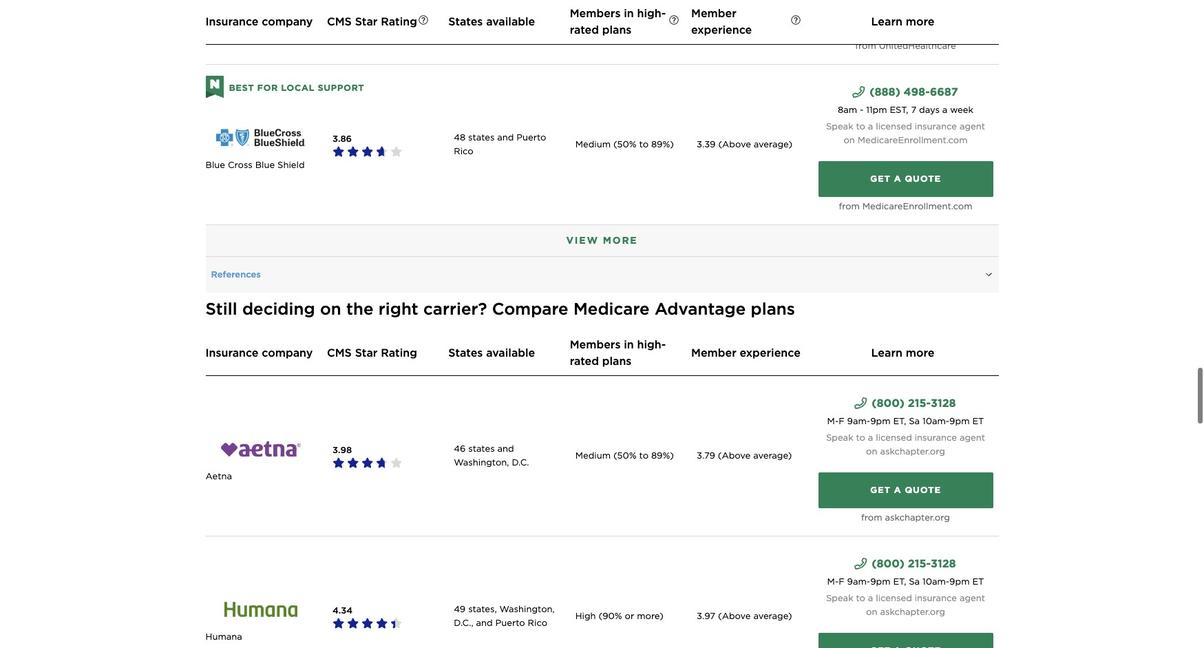 Task type: describe. For each thing, give the bounding box(es) containing it.
(above for 3.79
[[718, 450, 751, 460]]

1 in from the top
[[624, 7, 634, 20]]

(888)
[[870, 85, 901, 98]]

10am- for 3.97 (above average)
[[923, 576, 950, 587]]

0 vertical spatial experience
[[691, 23, 752, 36]]

speak for 3.79 (above average)
[[826, 432, 854, 443]]

available for (800) 215-3128
[[486, 346, 535, 359]]

est,
[[890, 104, 909, 115]]

49
[[454, 604, 466, 614]]

et for 3.97 (above average)
[[973, 576, 984, 587]]

2 cms from the top
[[327, 346, 352, 359]]

states available for (800) 215-3128
[[449, 346, 535, 359]]

view more button
[[206, 225, 999, 256]]

learn for (888)
[[872, 15, 903, 28]]

learn for (800)
[[872, 346, 903, 359]]

2 members in high- rated plans from the top
[[570, 338, 666, 368]]

1 high- from the top
[[637, 7, 666, 20]]

get a quote link for 498-
[[818, 161, 993, 197]]

days
[[919, 104, 940, 115]]

sa for 3.97 (above average)
[[909, 576, 920, 587]]

1 get a quote from the top
[[870, 13, 941, 23]]

6687
[[930, 85, 958, 98]]

8am
[[838, 104, 857, 115]]

1 get from the top
[[870, 13, 891, 23]]

for
[[257, 82, 278, 93]]

states for (800)
[[449, 346, 483, 359]]

view more
[[566, 235, 638, 246]]

1 a from the top
[[894, 13, 902, 23]]

3.39
[[697, 139, 716, 149]]

deciding
[[242, 299, 315, 319]]

m-f 9am-9pm et, sa 10am-9pm et speak to a licensed insurance agent on askchapter.org for 3.79 (above average)
[[826, 416, 986, 456]]

1 vertical spatial unitedhealthcare
[[879, 40, 956, 51]]

2 star from the top
[[355, 346, 378, 359]]

still deciding on the right carrier? compare medicare advantage plans
[[206, 299, 795, 319]]

3.79 (above average)
[[697, 450, 792, 460]]

1 quote from the top
[[905, 13, 941, 23]]

speak inside 8am - 11pm est, 7 days a week speak to a licensed insurance agent on medicareenrollment.com
[[826, 121, 854, 131]]

1 member experience from the top
[[691, 7, 752, 36]]

from askchapter.org
[[862, 512, 950, 522]]

7
[[911, 104, 917, 115]]

(800) for 3.97 (above average)
[[872, 557, 905, 570]]

average) for 3.79 (above average)
[[754, 450, 792, 460]]

right
[[379, 299, 419, 319]]

1 vertical spatial medicareenrollment.com
[[863, 201, 973, 211]]

still
[[206, 299, 237, 319]]

1 cms from the top
[[327, 15, 352, 28]]

3128 for 3.79 (above average)
[[931, 396, 956, 410]]

compare
[[492, 299, 569, 319]]

and inside 49 states, washington, d.c., and puerto rico
[[476, 617, 493, 628]]

8am - 11pm est, 7 days a week speak to a licensed insurance agent on medicareenrollment.com
[[826, 104, 986, 145]]

3.86
[[333, 133, 352, 144]]

medicare
[[574, 299, 650, 319]]

states for (888) 498-6687
[[468, 132, 495, 142]]

d.c.
[[512, 457, 529, 467]]

washington, inside 46 states and washington, d.c.
[[454, 457, 509, 467]]

1 star from the top
[[355, 15, 378, 28]]

average) for 3.97 (above average)
[[754, 611, 792, 621]]

medium for (800)
[[576, 450, 611, 460]]

sa for 3.79 (above average)
[[909, 416, 920, 426]]

learn more for (888)
[[872, 15, 935, 28]]

1 vertical spatial plans
[[751, 299, 795, 319]]

11pm
[[867, 104, 887, 115]]

rico inside 49 states, washington, d.c., and puerto rico
[[528, 617, 548, 628]]

member inside member experience
[[691, 7, 737, 20]]

(above for 3.39
[[719, 139, 751, 149]]

46 states and washington, d.c.
[[454, 443, 529, 467]]

references
[[211, 269, 261, 279]]

states for (800) 215-3128
[[469, 443, 495, 454]]

48 states and puerto rico
[[454, 132, 546, 156]]

48
[[454, 132, 466, 142]]

agent inside 8am - 11pm est, 7 days a week speak to a licensed insurance agent on medicareenrollment.com
[[960, 121, 986, 131]]

insurance for (888) 498-6687
[[206, 15, 259, 28]]

humana
[[206, 631, 242, 642]]

medium for (888)
[[576, 139, 611, 149]]

(800) 215-3128 for 3.97 (above average)
[[872, 557, 956, 570]]

more
[[603, 235, 638, 246]]

local
[[281, 82, 315, 93]]

and for (888) 498-6687
[[497, 132, 514, 142]]

2 rated from the top
[[570, 354, 599, 368]]

puerto inside 49 states, washington, d.c., and puerto rico
[[496, 617, 525, 628]]

medium (50% to 89%) for (888) 498-6687
[[576, 139, 674, 149]]

askchapter.org for 3.97 (above average)
[[880, 606, 945, 617]]

insurance inside 8am - 11pm est, 7 days a week speak to a licensed insurance agent on medicareenrollment.com
[[915, 121, 957, 131]]

m- for 3.97 (above average)
[[827, 576, 839, 587]]

m- for 3.79 (above average)
[[827, 416, 839, 426]]

(888) 498-6687 link
[[851, 84, 961, 100]]

3.79
[[697, 450, 715, 460]]

0 horizontal spatial unitedhealthcare
[[206, 14, 283, 25]]

9am- for 3.97 (above average)
[[847, 576, 871, 587]]

2 high- from the top
[[637, 338, 666, 351]]

2 member experience from the top
[[691, 346, 801, 359]]

view
[[566, 235, 599, 246]]

references button
[[211, 257, 993, 292]]

licensed for 3.97 (above average)
[[876, 593, 912, 603]]

4.34
[[333, 605, 353, 615]]

1 get a quote link from the top
[[818, 0, 993, 36]]

2 in from the top
[[624, 338, 634, 351]]

a for (800)
[[894, 485, 902, 495]]

rico inside 48 states and puerto rico
[[454, 146, 474, 156]]

quote for 6687
[[905, 173, 941, 184]]

2 vertical spatial plans
[[602, 354, 632, 368]]

cross
[[228, 160, 253, 170]]

medium (50% to 89%) for (800) 215-3128
[[576, 450, 674, 460]]

1 blue from the left
[[206, 160, 225, 170]]



Task type: locate. For each thing, give the bounding box(es) containing it.
0 vertical spatial in
[[624, 7, 634, 20]]

states
[[449, 15, 483, 28], [449, 346, 483, 359]]

1 sa from the top
[[909, 416, 920, 426]]

0 vertical spatial a
[[894, 13, 902, 23]]

1 licensed from the top
[[876, 121, 912, 131]]

1 vertical spatial learn
[[872, 346, 903, 359]]

rico
[[454, 146, 474, 156], [528, 617, 548, 628]]

speak
[[826, 121, 854, 131], [826, 432, 854, 443], [826, 593, 854, 603]]

2 insurance from the top
[[206, 346, 259, 359]]

2 quote from the top
[[905, 173, 941, 184]]

best
[[229, 82, 254, 93]]

2 medium (50% to 89%) from the top
[[576, 450, 674, 460]]

1 vertical spatial insurance
[[915, 432, 957, 443]]

9am-
[[847, 416, 871, 426], [847, 576, 871, 587]]

from
[[856, 40, 877, 51], [839, 201, 860, 211], [862, 512, 883, 522]]

0 vertical spatial member experience
[[691, 7, 752, 36]]

et, for 3.79 (above average)
[[894, 416, 907, 426]]

3.98
[[333, 445, 352, 455]]

on
[[844, 135, 855, 145], [320, 299, 341, 319], [866, 446, 878, 456], [866, 606, 878, 617]]

(90%
[[599, 611, 622, 621]]

1 vertical spatial (800)
[[872, 557, 905, 570]]

0 vertical spatial speak
[[826, 121, 854, 131]]

1 insurance from the top
[[915, 121, 957, 131]]

2 vertical spatial get
[[870, 485, 891, 495]]

3128
[[931, 396, 956, 410], [931, 557, 956, 570]]

0 vertical spatial star
[[355, 15, 378, 28]]

1 vertical spatial medium (50% to 89%)
[[576, 450, 674, 460]]

(above
[[719, 139, 751, 149], [718, 450, 751, 460], [718, 611, 751, 621]]

washington, inside 49 states, washington, d.c., and puerto rico
[[500, 604, 555, 614]]

1 vertical spatial rated
[[570, 354, 599, 368]]

(50% for (888) 498-6687
[[614, 139, 637, 149]]

(above right 3.97
[[718, 611, 751, 621]]

more
[[906, 15, 935, 28], [906, 346, 935, 359]]

askchapter.org for 3.79 (above average)
[[880, 446, 945, 456]]

from medicareenrollment.com
[[839, 201, 973, 211]]

3 agent from the top
[[960, 593, 986, 603]]

company up the best for local support
[[262, 15, 313, 28]]

get a quote up from unitedhealthcare
[[870, 13, 941, 23]]

1 3128 from the top
[[931, 396, 956, 410]]

carrier?
[[424, 299, 487, 319]]

unitedhealthcare
[[206, 14, 283, 25], [879, 40, 956, 51]]

aetna medicare advantage image
[[206, 428, 316, 469]]

states right 46
[[469, 443, 495, 454]]

a for (888)
[[894, 173, 902, 184]]

blue left cross
[[206, 160, 225, 170]]

2 get from the top
[[870, 173, 891, 184]]

1 vertical spatial states
[[469, 443, 495, 454]]

1 vertical spatial (above
[[718, 450, 751, 460]]

0 vertical spatial insurance
[[915, 121, 957, 131]]

3128 for 3.97 (above average)
[[931, 557, 956, 570]]

1 vertical spatial puerto
[[496, 617, 525, 628]]

2 company from the top
[[262, 346, 313, 359]]

1 available from the top
[[486, 15, 535, 28]]

1 vertical spatial company
[[262, 346, 313, 359]]

unitedhealthcare up the best
[[206, 14, 283, 25]]

2 medium from the top
[[576, 450, 611, 460]]

2 cms star rating from the top
[[327, 346, 417, 359]]

(above right 3.39
[[719, 139, 751, 149]]

medicareenrollment.com inside 8am - 11pm est, 7 days a week speak to a licensed insurance agent on medicareenrollment.com
[[858, 135, 968, 145]]

2 a from the top
[[894, 173, 902, 184]]

get a quote
[[870, 13, 941, 23], [870, 173, 941, 184], [870, 485, 941, 495]]

0 vertical spatial get
[[870, 13, 891, 23]]

1 89%) from the top
[[651, 139, 674, 149]]

1 vertical spatial m-f 9am-9pm et, sa 10am-9pm et speak to a licensed insurance agent on askchapter.org
[[826, 576, 986, 617]]

(800) 215-3128 link for 3.97 (above average)
[[853, 556, 959, 572]]

or
[[625, 611, 634, 621]]

get
[[870, 13, 891, 23], [870, 173, 891, 184], [870, 485, 891, 495]]

1 members from the top
[[570, 7, 621, 20]]

2 vertical spatial licensed
[[876, 593, 912, 603]]

1 vertical spatial washington,
[[500, 604, 555, 614]]

members in high- rated plans
[[570, 7, 666, 36], [570, 338, 666, 368]]

0 horizontal spatial blue
[[206, 160, 225, 170]]

m-f 9am-9pm et, sa 10am-9pm et speak to a licensed insurance agent on askchapter.org for 3.97 (above average)
[[826, 576, 986, 617]]

1 average) from the top
[[754, 139, 793, 149]]

askchapter.org
[[880, 446, 945, 456], [885, 512, 950, 522], [880, 606, 945, 617]]

support
[[318, 82, 364, 93]]

2 average) from the top
[[754, 450, 792, 460]]

(50%
[[614, 139, 637, 149], [614, 450, 637, 460]]

f
[[839, 416, 845, 426], [839, 576, 845, 587]]

get a quote link
[[818, 0, 993, 36], [818, 161, 993, 197], [818, 472, 993, 508]]

0 vertical spatial medium (50% to 89%)
[[576, 139, 674, 149]]

a up from medicareenrollment.com
[[894, 173, 902, 184]]

0 vertical spatial insurance
[[206, 15, 259, 28]]

0 vertical spatial available
[[486, 15, 535, 28]]

0 vertical spatial member
[[691, 7, 737, 20]]

2 get a quote link from the top
[[818, 161, 993, 197]]

0 vertical spatial company
[[262, 15, 313, 28]]

89%) for (888) 498-6687
[[651, 139, 674, 149]]

89%) left 3.39
[[651, 139, 674, 149]]

215-
[[908, 396, 931, 410], [908, 557, 931, 570]]

(800)
[[872, 396, 905, 410], [872, 557, 905, 570]]

1 medium from the top
[[576, 139, 611, 149]]

get up from askchapter.org
[[870, 485, 891, 495]]

2 vertical spatial speak
[[826, 593, 854, 603]]

from unitedhealthcare
[[856, 40, 956, 51]]

0 vertical spatial washington,
[[454, 457, 509, 467]]

get a quote for 498-
[[870, 173, 941, 184]]

member
[[691, 7, 737, 20], [691, 346, 737, 359]]

insurance company for (888) 498-6687
[[206, 15, 313, 28]]

3 a from the top
[[894, 485, 902, 495]]

215- for 3.79 (above average)
[[908, 396, 931, 410]]

humana medicare advantage image
[[206, 589, 316, 630]]

89%) left 3.79
[[651, 450, 674, 460]]

from for (800)
[[862, 512, 883, 522]]

0 vertical spatial states
[[449, 15, 483, 28]]

sa
[[909, 416, 920, 426], [909, 576, 920, 587]]

average) for 3.39 (above average)
[[754, 139, 793, 149]]

1 9am- from the top
[[847, 416, 871, 426]]

a
[[943, 104, 948, 115], [868, 121, 873, 131], [868, 432, 873, 443], [868, 593, 873, 603]]

1 vertical spatial cms
[[327, 346, 352, 359]]

company for (888) 498-6687
[[262, 15, 313, 28]]

insurance
[[206, 15, 259, 28], [206, 346, 259, 359]]

get a quote link up from unitedhealthcare
[[818, 0, 993, 36]]

2 states from the top
[[449, 346, 483, 359]]

1 vertical spatial rico
[[528, 617, 548, 628]]

learn more
[[872, 15, 935, 28], [872, 346, 935, 359]]

1 vertical spatial average)
[[754, 450, 792, 460]]

1 et from the top
[[973, 416, 984, 426]]

speak for 3.97 (above average)
[[826, 593, 854, 603]]

1 vertical spatial learn more
[[872, 346, 935, 359]]

d.c.,
[[454, 617, 474, 628]]

1 vertical spatial rating
[[381, 346, 417, 359]]

average)
[[754, 139, 793, 149], [754, 450, 792, 460], [754, 611, 792, 621]]

get a quote for 215-
[[870, 485, 941, 495]]

quote
[[905, 13, 941, 23], [905, 173, 941, 184], [905, 485, 941, 495]]

1 vertical spatial star
[[355, 346, 378, 359]]

to inside 8am - 11pm est, 7 days a week speak to a licensed insurance agent on medicareenrollment.com
[[856, 121, 866, 131]]

1 vertical spatial quote
[[905, 173, 941, 184]]

1 10am- from the top
[[923, 416, 950, 426]]

more for 6687
[[906, 15, 935, 28]]

2 blue from the left
[[255, 160, 275, 170]]

9am- for 3.79 (above average)
[[847, 416, 871, 426]]

insurance for 3.97 (above average)
[[915, 593, 957, 603]]

medium (50% to 89%)
[[576, 139, 674, 149], [576, 450, 674, 460]]

et for 3.79 (above average)
[[973, 416, 984, 426]]

insurance company for (800) 215-3128
[[206, 346, 313, 359]]

2 rating from the top
[[381, 346, 417, 359]]

and up d.c.
[[498, 443, 514, 454]]

1 vertical spatial more
[[906, 346, 935, 359]]

states right '48'
[[468, 132, 495, 142]]

2 get a quote from the top
[[870, 173, 941, 184]]

washington, down 46
[[454, 457, 509, 467]]

2 m- from the top
[[827, 576, 839, 587]]

0 vertical spatial askchapter.org
[[880, 446, 945, 456]]

0 vertical spatial unitedhealthcare
[[206, 14, 283, 25]]

2 9am- from the top
[[847, 576, 871, 587]]

(800) 215-3128
[[872, 396, 956, 410], [872, 557, 956, 570]]

2 learn from the top
[[872, 346, 903, 359]]

f for 3.79 (above average)
[[839, 416, 845, 426]]

quote up from askchapter.org
[[905, 485, 941, 495]]

quote up from unitedhealthcare
[[905, 13, 941, 23]]

learn
[[872, 15, 903, 28], [872, 346, 903, 359]]

insurance down still
[[206, 346, 259, 359]]

1 vertical spatial askchapter.org
[[885, 512, 950, 522]]

1 states available from the top
[[449, 15, 535, 28]]

0 vertical spatial states available
[[449, 15, 535, 28]]

insurance company up "for"
[[206, 15, 313, 28]]

0 vertical spatial from
[[856, 40, 877, 51]]

1 m- from the top
[[827, 416, 839, 426]]

high
[[576, 611, 596, 621]]

and for (800) 215-3128
[[498, 443, 514, 454]]

states available for (888) 498-6687
[[449, 15, 535, 28]]

et, for 3.97 (above average)
[[894, 576, 907, 587]]

states inside 46 states and washington, d.c.
[[469, 443, 495, 454]]

1 vertical spatial states
[[449, 346, 483, 359]]

0 vertical spatial m-f 9am-9pm et, sa 10am-9pm et speak to a licensed insurance agent on askchapter.org
[[826, 416, 986, 456]]

0 vertical spatial (800) 215-3128
[[872, 396, 956, 410]]

2 learn more from the top
[[872, 346, 935, 359]]

0 vertical spatial 9am-
[[847, 416, 871, 426]]

0 vertical spatial (800) 215-3128 link
[[853, 395, 959, 412]]

0 vertical spatial quote
[[905, 13, 941, 23]]

insurance company down deciding
[[206, 346, 313, 359]]

company down deciding
[[262, 346, 313, 359]]

1 vertical spatial get
[[870, 173, 891, 184]]

states available
[[449, 15, 535, 28], [449, 346, 535, 359]]

1 (800) 215-3128 from the top
[[872, 396, 956, 410]]

2 3128 from the top
[[931, 557, 956, 570]]

2 (800) 215-3128 link from the top
[[853, 556, 959, 572]]

0 vertical spatial 10am-
[[923, 416, 950, 426]]

shield
[[278, 160, 305, 170]]

get a quote up from askchapter.org
[[870, 485, 941, 495]]

1 agent from the top
[[960, 121, 986, 131]]

1 member from the top
[[691, 7, 737, 20]]

washington,
[[454, 457, 509, 467], [500, 604, 555, 614]]

get for (888) 498-6687
[[870, 173, 891, 184]]

1 more from the top
[[906, 15, 935, 28]]

(800) for 3.79 (above average)
[[872, 396, 905, 410]]

0 vertical spatial 3128
[[931, 396, 956, 410]]

2 member from the top
[[691, 346, 737, 359]]

1 vertical spatial sa
[[909, 576, 920, 587]]

plans
[[602, 23, 632, 36], [751, 299, 795, 319], [602, 354, 632, 368]]

learn more for (800)
[[872, 346, 935, 359]]

week
[[951, 104, 974, 115]]

-
[[860, 104, 864, 115]]

1 vertical spatial 3128
[[931, 557, 956, 570]]

1 vertical spatial (800) 215-3128 link
[[853, 556, 959, 572]]

2 insurance company from the top
[[206, 346, 313, 359]]

medicareenrollment.com
[[858, 135, 968, 145], [863, 201, 973, 211]]

2 (50% from the top
[[614, 450, 637, 460]]

0 vertical spatial members
[[570, 7, 621, 20]]

and
[[497, 132, 514, 142], [498, 443, 514, 454], [476, 617, 493, 628]]

quote up from medicareenrollment.com
[[905, 173, 941, 184]]

get for (800) 215-3128
[[870, 485, 891, 495]]

and inside 48 states and puerto rico
[[497, 132, 514, 142]]

2 states from the top
[[469, 443, 495, 454]]

1 vertical spatial f
[[839, 576, 845, 587]]

1 215- from the top
[[908, 396, 931, 410]]

1 horizontal spatial rico
[[528, 617, 548, 628]]

insurance
[[915, 121, 957, 131], [915, 432, 957, 443], [915, 593, 957, 603]]

3 licensed from the top
[[876, 593, 912, 603]]

(800) 215-3128 for 3.79 (above average)
[[872, 396, 956, 410]]

washington, right "states,"
[[500, 604, 555, 614]]

quote for 3128
[[905, 485, 941, 495]]

and inside 46 states and washington, d.c.
[[498, 443, 514, 454]]

a up from unitedhealthcare
[[894, 13, 902, 23]]

46
[[454, 443, 466, 454]]

average) right 3.79
[[754, 450, 792, 460]]

0 vertical spatial and
[[497, 132, 514, 142]]

insurance for (800) 215-3128
[[206, 346, 259, 359]]

agent for 3.79 (above average)
[[960, 432, 986, 443]]

states
[[468, 132, 495, 142], [469, 443, 495, 454]]

insurance up the best
[[206, 15, 259, 28]]

49 states, washington, d.c., and puerto rico
[[454, 604, 555, 628]]

et,
[[894, 416, 907, 426], [894, 576, 907, 587]]

215- for 3.97 (above average)
[[908, 557, 931, 570]]

get a quote link up from medicareenrollment.com
[[818, 161, 993, 197]]

star
[[355, 15, 378, 28], [355, 346, 378, 359]]

cms up support
[[327, 15, 352, 28]]

2 vertical spatial get a quote
[[870, 485, 941, 495]]

0 vertical spatial rating
[[381, 15, 417, 28]]

(above right 3.79
[[718, 450, 751, 460]]

blue right cross
[[255, 160, 275, 170]]

(888) 498-6687
[[870, 85, 958, 98]]

1 vertical spatial a
[[894, 173, 902, 184]]

cms down the
[[327, 346, 352, 359]]

1 members in high- rated plans from the top
[[570, 7, 666, 36]]

0 vertical spatial get a quote link
[[818, 0, 993, 36]]

1 vertical spatial insurance
[[206, 346, 259, 359]]

more for 3128
[[906, 346, 935, 359]]

1 learn more from the top
[[872, 15, 935, 28]]

1 horizontal spatial unitedhealthcare
[[879, 40, 956, 51]]

insurance for 3.79 (above average)
[[915, 432, 957, 443]]

1 cms star rating from the top
[[327, 15, 417, 28]]

available for (888) 498-6687
[[486, 15, 535, 28]]

2 m-f 9am-9pm et, sa 10am-9pm et speak to a licensed insurance agent on askchapter.org from the top
[[826, 576, 986, 617]]

1 vertical spatial et
[[973, 576, 984, 587]]

2 states available from the top
[[449, 346, 535, 359]]

3 insurance from the top
[[915, 593, 957, 603]]

the
[[346, 299, 374, 319]]

best for local support
[[229, 82, 364, 93]]

advantage
[[655, 299, 746, 319]]

1 m-f 9am-9pm et, sa 10am-9pm et speak to a licensed insurance agent on askchapter.org from the top
[[826, 416, 986, 456]]

get a quote link for 215-
[[818, 472, 993, 508]]

2 insurance from the top
[[915, 432, 957, 443]]

0 vertical spatial high-
[[637, 7, 666, 20]]

states for (888)
[[449, 15, 483, 28]]

licensed
[[876, 121, 912, 131], [876, 432, 912, 443], [876, 593, 912, 603]]

get a quote link up from askchapter.org
[[818, 472, 993, 508]]

unitedhealthcare up 498-
[[879, 40, 956, 51]]

0 vertical spatial 215-
[[908, 396, 931, 410]]

states inside 48 states and puerto rico
[[468, 132, 495, 142]]

1 (800) 215-3128 link from the top
[[853, 395, 959, 412]]

experience
[[691, 23, 752, 36], [740, 346, 801, 359]]

(50% for (800) 215-3128
[[614, 450, 637, 460]]

0 vertical spatial puerto
[[517, 132, 546, 142]]

0 vertical spatial (above
[[719, 139, 751, 149]]

1 rating from the top
[[381, 15, 417, 28]]

1 company from the top
[[262, 15, 313, 28]]

m-f 9am-9pm et, sa 10am-9pm et speak to a licensed insurance agent on askchapter.org
[[826, 416, 986, 456], [826, 576, 986, 617]]

1 learn from the top
[[872, 15, 903, 28]]

3.97
[[697, 611, 716, 621]]

1 vertical spatial from
[[839, 201, 860, 211]]

2 215- from the top
[[908, 557, 931, 570]]

licensed for 3.79 (above average)
[[876, 432, 912, 443]]

1 vertical spatial licensed
[[876, 432, 912, 443]]

2 available from the top
[[486, 346, 535, 359]]

company for (800) 215-3128
[[262, 346, 313, 359]]

a up from askchapter.org
[[894, 485, 902, 495]]

2 et from the top
[[973, 576, 984, 587]]

3 average) from the top
[[754, 611, 792, 621]]

rico down '48'
[[454, 146, 474, 156]]

cms
[[327, 15, 352, 28], [327, 346, 352, 359]]

1 vertical spatial experience
[[740, 346, 801, 359]]

3.39 (above average)
[[697, 139, 793, 149]]

3.97 (above average)
[[697, 611, 792, 621]]

2 (800) from the top
[[872, 557, 905, 570]]

states,
[[468, 604, 497, 614]]

0 horizontal spatial rico
[[454, 146, 474, 156]]

1 f from the top
[[839, 416, 845, 426]]

498-
[[904, 85, 930, 98]]

rated
[[570, 23, 599, 36], [570, 354, 599, 368]]

blue cross blue shield
[[206, 160, 305, 170]]

and right '48'
[[497, 132, 514, 142]]

10am- for 3.79 (above average)
[[923, 416, 950, 426]]

2 speak from the top
[[826, 432, 854, 443]]

2 10am- from the top
[[923, 576, 950, 587]]

get up from unitedhealthcare
[[870, 13, 891, 23]]

on inside 8am - 11pm est, 7 days a week speak to a licensed insurance agent on medicareenrollment.com
[[844, 135, 855, 145]]

aetna
[[206, 471, 232, 481]]

1 insurance company from the top
[[206, 15, 313, 28]]

agent for 3.97 (above average)
[[960, 593, 986, 603]]

(above for 3.97
[[718, 611, 751, 621]]

3 get a quote from the top
[[870, 485, 941, 495]]

licensed inside 8am - 11pm est, 7 days a week speak to a licensed insurance agent on medicareenrollment.com
[[876, 121, 912, 131]]

0 vertical spatial licensed
[[876, 121, 912, 131]]

rico left high
[[528, 617, 548, 628]]

average) right 3.97
[[754, 611, 792, 621]]

2 sa from the top
[[909, 576, 920, 587]]

(800) 215-3128 link for 3.79 (above average)
[[853, 395, 959, 412]]

1 vertical spatial agent
[[960, 432, 986, 443]]

get up from medicareenrollment.com
[[870, 173, 891, 184]]

1 (800) from the top
[[872, 396, 905, 410]]

2 vertical spatial and
[[476, 617, 493, 628]]

1 states from the top
[[449, 15, 483, 28]]

10am-
[[923, 416, 950, 426], [923, 576, 950, 587]]

2 members from the top
[[570, 338, 621, 351]]

1 rated from the top
[[570, 23, 599, 36]]

2 89%) from the top
[[651, 450, 674, 460]]

1 medium (50% to 89%) from the top
[[576, 139, 674, 149]]

1 states from the top
[[468, 132, 495, 142]]

more)
[[637, 611, 664, 621]]

2 vertical spatial from
[[862, 512, 883, 522]]

puerto inside 48 states and puerto rico
[[517, 132, 546, 142]]

1 insurance from the top
[[206, 15, 259, 28]]

2 agent from the top
[[960, 432, 986, 443]]

blue cross blue shield medicare advantage - me image
[[206, 117, 316, 158]]

0 vertical spatial learn more
[[872, 15, 935, 28]]

9pm
[[871, 416, 891, 426], [950, 416, 970, 426], [871, 576, 891, 587], [950, 576, 970, 587]]

0 vertical spatial get a quote
[[870, 13, 941, 23]]

2 vertical spatial askchapter.org
[[880, 606, 945, 617]]

89%) for (800) 215-3128
[[651, 450, 674, 460]]

3 quote from the top
[[905, 485, 941, 495]]

0 vertical spatial learn
[[872, 15, 903, 28]]

and down "states,"
[[476, 617, 493, 628]]

f for 3.97 (above average)
[[839, 576, 845, 587]]

0 vertical spatial members in high- rated plans
[[570, 7, 666, 36]]

to
[[856, 121, 866, 131], [639, 139, 649, 149], [856, 432, 866, 443], [639, 450, 649, 460], [856, 593, 866, 603]]

0 vertical spatial m-
[[827, 416, 839, 426]]

0 vertical spatial plans
[[602, 23, 632, 36]]

get a quote up from medicareenrollment.com
[[870, 173, 941, 184]]

0 vertical spatial cms
[[327, 15, 352, 28]]

average) right 3.39
[[754, 139, 793, 149]]

1 vertical spatial insurance company
[[206, 346, 313, 359]]

1 vertical spatial (800) 215-3128
[[872, 557, 956, 570]]

0 vertical spatial cms star rating
[[327, 15, 417, 28]]

1 vertical spatial 9am-
[[847, 576, 871, 587]]

0 vertical spatial medium
[[576, 139, 611, 149]]

0 vertical spatial rico
[[454, 146, 474, 156]]

high (90% or more)
[[576, 611, 664, 621]]

89%)
[[651, 139, 674, 149], [651, 450, 674, 460]]

1 (50% from the top
[[614, 139, 637, 149]]

2 more from the top
[[906, 346, 935, 359]]

2 (800) 215-3128 from the top
[[872, 557, 956, 570]]

1 horizontal spatial blue
[[255, 160, 275, 170]]

from for (888)
[[839, 201, 860, 211]]

members
[[570, 7, 621, 20], [570, 338, 621, 351]]

available
[[486, 15, 535, 28], [486, 346, 535, 359]]

0 vertical spatial average)
[[754, 139, 793, 149]]

3 get from the top
[[870, 485, 891, 495]]

1 et, from the top
[[894, 416, 907, 426]]

0 vertical spatial (50%
[[614, 139, 637, 149]]

1 vertical spatial member
[[691, 346, 737, 359]]

2 vertical spatial (above
[[718, 611, 751, 621]]

2 licensed from the top
[[876, 432, 912, 443]]



Task type: vqa. For each thing, say whether or not it's contained in the screenshot.
and related to (800) 215-3128
yes



